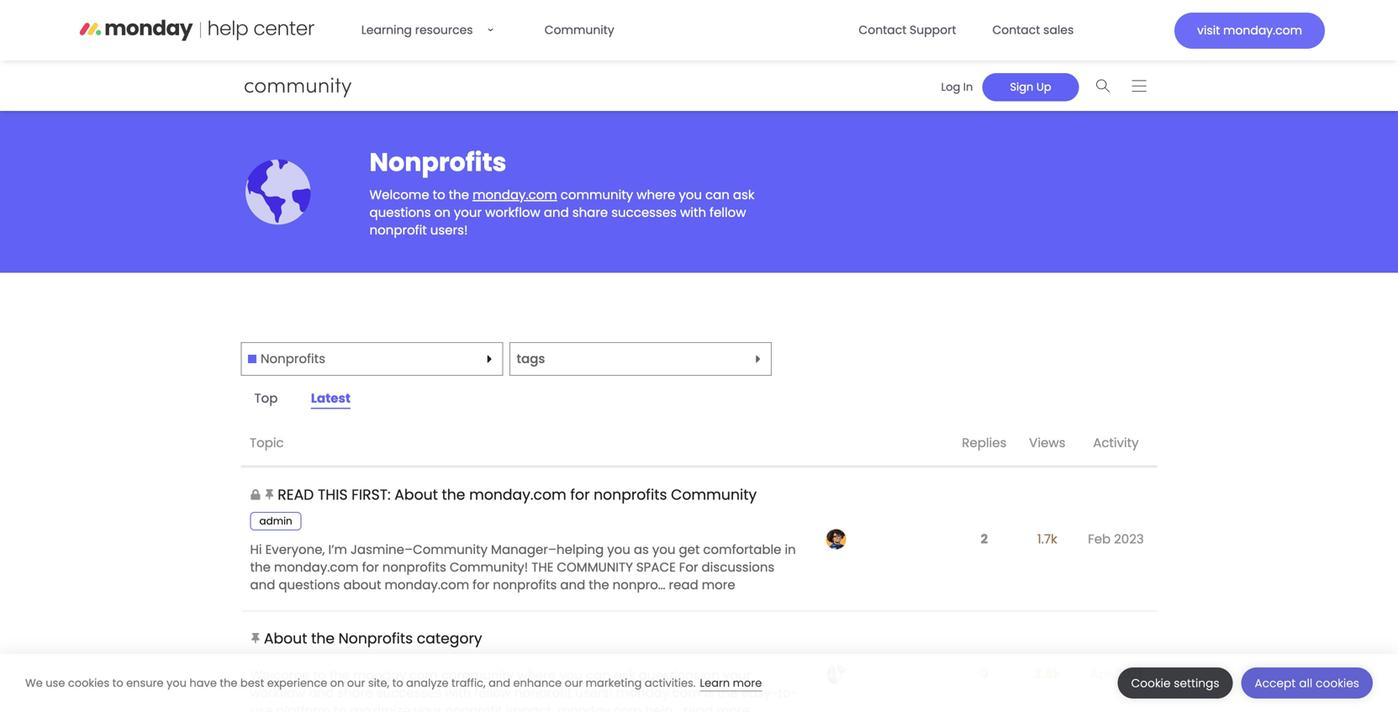 Task type: locate. For each thing, give the bounding box(es) containing it.
cookies right all
[[1317, 676, 1360, 691]]

1 vertical spatial share
[[337, 684, 373, 702]]

1 horizontal spatial nonprofits
[[493, 576, 557, 595]]

fellow
[[710, 204, 747, 222], [475, 684, 511, 702]]

experience
[[267, 676, 327, 691]]

contact left sales
[[993, 22, 1041, 38]]

0 horizontal spatial where
[[518, 667, 556, 685]]

0 horizontal spatial community
[[441, 667, 514, 685]]

cookies inside button
[[1317, 676, 1360, 691]]

cookies for all
[[1317, 676, 1360, 691]]

0 horizontal spatial your
[[414, 702, 442, 713]]

1 horizontal spatial with
[[681, 204, 707, 222]]

1 horizontal spatial successes
[[612, 204, 677, 222]]

1 horizontal spatial questions
[[370, 204, 431, 222]]

0 vertical spatial questions
[[370, 204, 431, 222]]

share right monday.com link
[[573, 204, 608, 222]]

0 horizontal spatial about
[[264, 629, 307, 649]]

this
[[318, 485, 348, 505]]

use down best
[[250, 702, 273, 713]]

learn more link
[[700, 676, 762, 692]]

learning
[[362, 22, 412, 38]]

1 vertical spatial more
[[733, 676, 762, 691]]

activity
[[1094, 434, 1140, 452]]

1 vertical spatial your
[[723, 667, 751, 685]]

successes inside community where you can ask questions on your workflow and share successes with fellow nonprofit users!
[[612, 204, 677, 222]]

resources
[[415, 22, 473, 38]]

0 vertical spatial welcome
[[370, 186, 430, 204]]

nonprofits
[[594, 485, 668, 505], [383, 559, 447, 577], [493, 576, 557, 595]]

2 contact from the left
[[993, 22, 1041, 38]]

0 vertical spatial share
[[573, 204, 608, 222]]

2 horizontal spatial nonprofits
[[594, 485, 668, 505]]

0 vertical spatial can
[[706, 186, 730, 204]]

0 horizontal spatial with
[[445, 684, 471, 702]]

users! right enhance
[[576, 684, 613, 702]]

0 vertical spatial community
[[545, 22, 615, 38]]

the left 'site,'
[[329, 667, 350, 685]]

this topic is pinned for you; it will display at the top of its category image
[[264, 489, 275, 500]]

our left 'site,'
[[347, 676, 365, 691]]

the
[[449, 186, 469, 204], [442, 485, 466, 505], [250, 559, 271, 577], [589, 576, 610, 595], [311, 629, 335, 649], [329, 667, 350, 685], [220, 676, 238, 691], [718, 684, 738, 702]]

contact inside contact support link
[[859, 22, 907, 38]]

dialog
[[0, 654, 1399, 713]]

share inside community where you can ask questions on your workflow and share successes with fellow nonprofit users!
[[573, 204, 608, 222]]

1 horizontal spatial workflow
[[485, 204, 541, 222]]

contact for contact support
[[859, 22, 907, 38]]

1 contact from the left
[[859, 22, 907, 38]]

use
[[46, 676, 65, 691], [250, 702, 273, 713]]

1 cookies from the left
[[68, 676, 109, 691]]

welcome for welcome to the monday.com
[[370, 186, 430, 204]]

read
[[278, 485, 314, 505]]

0 horizontal spatial share
[[337, 684, 373, 702]]

on left monday.com link
[[435, 204, 451, 222]]

you
[[679, 186, 702, 204], [608, 541, 631, 559], [653, 541, 676, 559], [560, 667, 583, 685], [167, 676, 187, 691]]

for
[[571, 485, 590, 505], [362, 559, 379, 577], [473, 576, 490, 595]]

0 horizontal spatial questions
[[279, 576, 340, 595]]

2 our from the left
[[565, 676, 583, 691]]

jasmine hammond - original poster, most recent poster image
[[826, 530, 847, 550]]

questions inside hi everyone, i'm jasmine–community manager–helping you as you get comfortable in the monday.com for nonprofits community!   the community space for discussions and questions about monday.com for nonprofits and the nonpro…
[[279, 576, 340, 595]]

0 horizontal spatial successes
[[377, 684, 442, 702]]

0 vertical spatial successes
[[612, 204, 677, 222]]

community down category
[[441, 667, 514, 685]]

menu image
[[1133, 80, 1147, 92]]

the left best
[[220, 676, 238, 691]]

accept all cookies button
[[1242, 668, 1374, 699]]

about
[[395, 485, 438, 505], [264, 629, 307, 649]]

on right experience
[[330, 676, 344, 691]]

1 vertical spatial about
[[264, 629, 307, 649]]

workflow
[[485, 204, 541, 222], [250, 684, 306, 702]]

platform
[[276, 702, 331, 713]]

on inside welcome to the monday.com community where you can ask questions on your workflow and share successes with fellow nonprofit users!  monday.com is the easy-to- use platform to maximize your nonprofit impact. monday.com help…
[[704, 667, 720, 685]]

to left 'ensure'
[[112, 676, 123, 691]]

0 horizontal spatial fellow
[[475, 684, 511, 702]]

learning resources
[[362, 22, 473, 38]]

our right enhance
[[565, 676, 583, 691]]

1 horizontal spatial can
[[706, 186, 730, 204]]

0 vertical spatial community
[[561, 186, 634, 204]]

0 vertical spatial workflow
[[485, 204, 541, 222]]

latest link
[[298, 386, 364, 412]]

share right the platform
[[337, 684, 373, 702]]

welcome
[[370, 186, 430, 204], [250, 667, 310, 685]]

with inside community where you can ask questions on your workflow and share successes with fellow nonprofit users!
[[681, 204, 707, 222]]

2 horizontal spatial for
[[571, 485, 590, 505]]

1 horizontal spatial community
[[671, 485, 757, 505]]

on right activities.
[[704, 667, 720, 685]]

1 horizontal spatial on
[[435, 204, 451, 222]]

nonprofit inside community where you can ask questions on your workflow and share successes with fellow nonprofit users!
[[370, 221, 427, 239]]

navigation containing log in
[[927, 68, 1158, 104]]

posters element
[[822, 421, 953, 467]]

1 vertical spatial community
[[441, 667, 514, 685]]

more right for
[[702, 576, 736, 595]]

2 horizontal spatial your
[[723, 667, 751, 685]]

cookies
[[68, 676, 109, 691], [1317, 676, 1360, 691]]

1 vertical spatial successes
[[377, 684, 442, 702]]

about right first:
[[395, 485, 438, 505]]

2 vertical spatial your
[[414, 702, 442, 713]]

replies
[[963, 434, 1007, 452]]

read more
[[669, 576, 736, 595]]

fellow inside welcome to the monday.com community where you can ask questions on your workflow and share successes with fellow nonprofit users!  monday.com is the easy-to- use platform to maximize your nonprofit impact. monday.com help…
[[475, 684, 511, 702]]

use right we
[[46, 676, 65, 691]]

about the nonprofits category link
[[264, 616, 483, 662]]

workflow inside community where you can ask questions on your workflow and share successes with fellow nonprofit users!
[[485, 204, 541, 222]]

nonprofits up 'site,'
[[339, 629, 413, 649]]

users! down welcome to the monday.com
[[431, 221, 468, 239]]

monday community forum image
[[115, 74, 384, 98]]

nonprofits up welcome to the monday.com
[[370, 145, 507, 180]]

1 horizontal spatial fellow
[[710, 204, 747, 222]]

about right this topic is pinned for you; it will display at the top of its category icon
[[264, 629, 307, 649]]

1 horizontal spatial about
[[395, 485, 438, 505]]

about inside 'link'
[[395, 485, 438, 505]]

1 vertical spatial workflow
[[250, 684, 306, 702]]

1 vertical spatial can
[[586, 667, 611, 685]]

maximize
[[350, 702, 411, 713]]

1 horizontal spatial your
[[454, 204, 482, 222]]

0 vertical spatial users!
[[431, 221, 468, 239]]

1 horizontal spatial contact
[[993, 22, 1041, 38]]

0 horizontal spatial for
[[362, 559, 379, 577]]

about
[[344, 576, 381, 595]]

0 horizontal spatial welcome
[[250, 667, 310, 685]]

0 horizontal spatial ask
[[614, 667, 636, 685]]

0 horizontal spatial contact
[[859, 22, 907, 38]]

for up category
[[473, 576, 490, 595]]

more
[[702, 576, 736, 595], [733, 676, 762, 691]]

0 vertical spatial more
[[702, 576, 736, 595]]

welcome inside welcome to the monday.com community where you can ask questions on your workflow and share successes with fellow nonprofit users!  monday.com is the easy-to- use platform to maximize your nonprofit impact. monday.com help…
[[250, 667, 310, 685]]

discussions
[[702, 559, 775, 577]]

1 horizontal spatial share
[[573, 204, 608, 222]]

community inside community where you can ask questions on your workflow and share successes with fellow nonprofit users!
[[561, 186, 634, 204]]

sign up
[[1011, 79, 1052, 94]]

cookies right we
[[68, 676, 109, 691]]

1 vertical spatial where
[[518, 667, 556, 685]]

users! inside community where you can ask questions on your workflow and share successes with fellow nonprofit users!
[[431, 221, 468, 239]]

this topic is pinned for you; it will display at the top of its category image
[[250, 633, 261, 644]]

nonprofits
[[370, 145, 507, 180], [261, 350, 326, 368], [339, 629, 413, 649]]

community right monday.com link
[[561, 186, 634, 204]]

navigation
[[927, 68, 1158, 104]]

questions
[[370, 204, 431, 222], [279, 576, 340, 595], [639, 667, 700, 685]]

to left monday.com link
[[433, 186, 446, 204]]

on
[[435, 204, 451, 222], [704, 667, 720, 685], [330, 676, 344, 691]]

nonprofit down traffic,
[[445, 702, 503, 713]]

1 vertical spatial ask
[[614, 667, 636, 685]]

visit
[[1198, 22, 1221, 39]]

0 horizontal spatial can
[[586, 667, 611, 685]]

with inside welcome to the monday.com community where you can ask questions on your workflow and share successes with fellow nonprofit users!  monday.com is the easy-to- use platform to maximize your nonprofit impact. monday.com help…
[[445, 684, 471, 702]]

0 horizontal spatial nonprofit
[[370, 221, 427, 239]]

nonprofits up as
[[594, 485, 668, 505]]

0 horizontal spatial use
[[46, 676, 65, 691]]

2 vertical spatial questions
[[639, 667, 700, 685]]

fellow inside community where you can ask questions on your workflow and share successes with fellow nonprofit users!
[[710, 204, 747, 222]]

and
[[544, 204, 569, 222], [250, 576, 275, 595], [561, 576, 586, 595], [489, 676, 511, 691], [309, 684, 334, 702]]

contact inside contact sales link
[[993, 22, 1041, 38]]

have
[[190, 676, 217, 691]]

questions inside welcome to the monday.com community where you can ask questions on your workflow and share successes with fellow nonprofit users!  monday.com is the easy-to- use platform to maximize your nonprofit impact. monday.com help…
[[639, 667, 700, 685]]

community!
[[450, 559, 528, 577]]

traffic,
[[452, 676, 486, 691]]

1 horizontal spatial ask
[[733, 186, 755, 204]]

1 vertical spatial users!
[[576, 684, 613, 702]]

cookies for use
[[68, 676, 109, 691]]

nonprofit left marketing
[[515, 684, 572, 702]]

feb
[[1089, 531, 1111, 549]]

community link
[[535, 13, 625, 47]]

nonprofit
[[370, 221, 427, 239], [515, 684, 572, 702], [445, 702, 503, 713]]

this topic is closed; it no longer accepts new replies image
[[250, 489, 261, 500]]

to-
[[779, 684, 798, 702]]

on inside community where you can ask questions on your workflow and share successes with fellow nonprofit users!
[[435, 204, 451, 222]]

for right i'm
[[362, 559, 379, 577]]

1 vertical spatial with
[[445, 684, 471, 702]]

you inside community where you can ask questions on your workflow and share successes with fellow nonprofit users!
[[679, 186, 702, 204]]

cookie settings button
[[1119, 668, 1234, 699]]

1 vertical spatial community
[[671, 485, 757, 505]]

users!
[[431, 221, 468, 239], [576, 684, 613, 702]]

ask
[[733, 186, 755, 204], [614, 667, 636, 685]]

everyone,
[[265, 541, 325, 559]]

nonprofit down welcome to the monday.com
[[370, 221, 427, 239]]

support
[[910, 22, 957, 38]]

share
[[573, 204, 608, 222], [337, 684, 373, 702]]

analyze
[[406, 676, 449, 691]]

the up "jasmine–community"
[[442, 485, 466, 505]]

nonprofits down the manager–helping
[[493, 576, 557, 595]]

nonprofits up top
[[261, 350, 326, 368]]

community
[[545, 22, 615, 38], [671, 485, 757, 505]]

0 vertical spatial about
[[395, 485, 438, 505]]

1 horizontal spatial welcome
[[370, 186, 430, 204]]

2 cookies from the left
[[1317, 676, 1360, 691]]

0 horizontal spatial on
[[330, 676, 344, 691]]

0 horizontal spatial cookies
[[68, 676, 109, 691]]

contact support link
[[849, 13, 967, 47]]

for up the manager–helping
[[571, 485, 590, 505]]

monday.com
[[1224, 22, 1303, 39], [473, 186, 558, 204], [469, 485, 567, 505], [274, 559, 359, 577], [385, 576, 470, 595], [353, 667, 438, 685], [617, 684, 701, 702], [558, 702, 642, 713]]

sales
[[1044, 22, 1074, 38]]

1 horizontal spatial where
[[637, 186, 676, 204]]

apr
[[1091, 665, 1113, 683]]

0 vertical spatial your
[[454, 204, 482, 222]]

0 vertical spatial where
[[637, 186, 676, 204]]

hi
[[250, 541, 262, 559]]

contact for contact sales
[[993, 22, 1041, 38]]

0 vertical spatial use
[[46, 676, 65, 691]]

0 horizontal spatial workflow
[[250, 684, 306, 702]]

our
[[347, 676, 365, 691], [565, 676, 583, 691]]

nonprofits right about in the left bottom of the page
[[383, 559, 447, 577]]

questions inside community where you can ask questions on your workflow and share successes with fellow nonprofit users!
[[370, 204, 431, 222]]

1 vertical spatial questions
[[279, 576, 340, 595]]

1 vertical spatial fellow
[[475, 684, 511, 702]]

latest
[[311, 389, 351, 407]]

1 horizontal spatial community
[[561, 186, 634, 204]]

for
[[680, 559, 699, 577]]

2 horizontal spatial on
[[704, 667, 720, 685]]

1 horizontal spatial users!
[[576, 684, 613, 702]]

more right learn
[[733, 676, 762, 691]]

0 vertical spatial ask
[[733, 186, 755, 204]]

1 horizontal spatial our
[[565, 676, 583, 691]]

1 vertical spatial welcome
[[250, 667, 310, 685]]

community
[[561, 186, 634, 204], [441, 667, 514, 685]]

log in button
[[932, 73, 983, 101]]

1 vertical spatial use
[[250, 702, 273, 713]]

to right 'site,'
[[393, 676, 404, 691]]

1 horizontal spatial cookies
[[1317, 676, 1360, 691]]

2 horizontal spatial questions
[[639, 667, 700, 685]]

easy-
[[742, 684, 779, 702]]

0 horizontal spatial users!
[[431, 221, 468, 239]]

to
[[433, 186, 446, 204], [313, 667, 326, 685], [112, 676, 123, 691], [393, 676, 404, 691], [334, 702, 347, 713]]

1 horizontal spatial use
[[250, 702, 273, 713]]

0 vertical spatial fellow
[[710, 204, 747, 222]]

0 horizontal spatial our
[[347, 676, 365, 691]]

contact left support
[[859, 22, 907, 38]]

0 vertical spatial with
[[681, 204, 707, 222]]



Task type: vqa. For each thing, say whether or not it's contained in the screenshot.
COMMUNITY WHERE YOU CAN ASK QUESTIONS ON YOUR WORKFLOW AND SHARE SUCCESSES WITH FELLOW NONPROFIT USERS!
yes



Task type: describe. For each thing, give the bounding box(es) containing it.
use inside welcome to the monday.com community where you can ask questions on your workflow and share successes with fellow nonprofit users!  monday.com is the easy-to- use platform to maximize your nonprofit impact. monday.com help…
[[250, 702, 273, 713]]

the down admin link on the left bottom of page
[[250, 559, 271, 577]]

and inside community where you can ask questions on your workflow and share successes with fellow nonprofit users!
[[544, 204, 569, 222]]

read this first: about the monday.com for nonprofits community
[[278, 485, 757, 505]]

contact sales
[[993, 22, 1074, 38]]

cookie
[[1132, 676, 1171, 691]]

cookie settings
[[1132, 676, 1220, 691]]

views button
[[1016, 421, 1080, 467]]

visit monday.com
[[1198, 22, 1303, 39]]

impact.
[[506, 702, 554, 713]]

views
[[1030, 434, 1066, 452]]

space
[[637, 559, 676, 577]]

site,
[[368, 676, 390, 691]]

log in
[[942, 79, 974, 94]]

settings
[[1175, 676, 1220, 691]]

welcome to the monday.com community where you can ask questions on your workflow and share successes with fellow nonprofit users!  monday.com is the easy-to- use platform to maximize your nonprofit impact. monday.com help… link
[[250, 667, 818, 713]]

read this first: about the monday.com for nonprofits community link
[[278, 472, 757, 518]]

learn
[[700, 676, 730, 691]]

activities.
[[645, 676, 696, 691]]

1 horizontal spatial for
[[473, 576, 490, 595]]

apr 2021
[[1091, 665, 1142, 683]]

replies button
[[953, 421, 1016, 467]]

monday.com link
[[473, 186, 558, 204]]

get
[[679, 541, 700, 559]]

2 horizontal spatial nonprofit
[[515, 684, 572, 702]]

2 button
[[977, 521, 993, 559]]

0 horizontal spatial community
[[545, 22, 615, 38]]

log
[[942, 79, 961, 94]]

the left monday.com link
[[449, 186, 469, 204]]

read
[[669, 576, 699, 595]]

i'm
[[329, 541, 347, 559]]

nonpro…
[[613, 576, 666, 595]]

we use cookies to ensure you have the best experience on our site, to analyze traffic, and enhance our marketing activities. learn more
[[25, 676, 762, 691]]

manager–helping
[[491, 541, 604, 559]]

where inside welcome to the monday.com community where you can ask questions on your workflow and share successes with fellow nonprofit users!  monday.com is the easy-to- use platform to maximize your nonprofit impact. monday.com help…
[[518, 667, 556, 685]]

nonprofits inside 'link'
[[594, 485, 668, 505]]

the left nonpro…
[[589, 576, 610, 595]]

visit monday.com link
[[1175, 13, 1326, 49]]

first:
[[352, 485, 391, 505]]

1 horizontal spatial nonprofit
[[445, 702, 503, 713]]

accept all cookies
[[1256, 676, 1360, 691]]

share inside welcome to the monday.com community where you can ask questions on your workflow and share successes with fellow nonprofit users!  monday.com is the easy-to- use platform to maximize your nonprofit impact. monday.com help…
[[337, 684, 373, 702]]

we
[[25, 676, 43, 691]]

on for our
[[330, 676, 344, 691]]

in
[[785, 541, 796, 559]]

jasmine–community
[[351, 541, 488, 559]]

2023
[[1115, 531, 1145, 549]]

monday.com logo image
[[80, 13, 315, 47]]

activity button
[[1080, 421, 1158, 467]]

successes inside welcome to the monday.com community where you can ask questions on your workflow and share successes with fellow nonprofit users!  monday.com is the easy-to- use platform to maximize your nonprofit impact. monday.com help…
[[377, 684, 442, 702]]

feb 2023 link
[[1084, 518, 1149, 561]]

dialog containing cookie settings
[[0, 654, 1399, 713]]

where inside community where you can ask questions on your workflow and share successes with fellow nonprofit users!
[[637, 186, 676, 204]]

category
[[417, 629, 483, 649]]

welcome to the monday.com community where you can ask questions on your workflow and share successes with fellow nonprofit users!  monday.com is the easy-to- use platform to maximize your nonprofit impact. monday.com help…
[[250, 667, 798, 713]]

0
[[981, 665, 989, 683]]

0 horizontal spatial nonprofits
[[383, 559, 447, 577]]

the right is
[[718, 684, 738, 702]]

all
[[1300, 676, 1313, 691]]

0 button
[[977, 656, 993, 693]]

2 vertical spatial nonprofits
[[339, 629, 413, 649]]

top link
[[241, 386, 291, 412]]

tags
[[517, 350, 545, 368]]

best
[[241, 676, 264, 691]]

sign up button
[[983, 73, 1080, 101]]

3.9k
[[1035, 665, 1061, 683]]

feb 2023
[[1089, 531, 1145, 549]]

your inside community where you can ask questions on your workflow and share successes with fellow nonprofit users!
[[454, 204, 482, 222]]

can inside community where you can ask questions on your workflow and share successes with fellow nonprofit users!
[[706, 186, 730, 204]]

1 our from the left
[[347, 676, 365, 691]]

for inside 'link'
[[571, 485, 590, 505]]

admin
[[260, 514, 293, 528]]

community
[[557, 559, 633, 577]]

julia fagelman - original poster, most recent poster image
[[826, 664, 847, 685]]

sign
[[1011, 79, 1034, 94]]

to right the platform
[[334, 702, 347, 713]]

community inside 'link'
[[671, 485, 757, 505]]

hi everyone, i'm jasmine–community manager–helping you as you get comfortable in the monday.com for nonprofits community!   the community space for discussions and questions about monday.com for nonprofits and the nonpro…
[[250, 541, 796, 595]]

marketing
[[586, 676, 642, 691]]

help…
[[646, 702, 681, 713]]

the
[[532, 559, 554, 577]]

1.7k
[[1038, 531, 1058, 549]]

workflow inside welcome to the monday.com community where you can ask questions on your workflow and share successes with fellow nonprofit users!  monday.com is the easy-to- use platform to maximize your nonprofit impact. monday.com help…
[[250, 684, 306, 702]]

as
[[634, 541, 649, 559]]

topic
[[250, 434, 284, 452]]

2021
[[1116, 665, 1142, 683]]

you inside welcome to the monday.com community where you can ask questions on your workflow and share successes with fellow nonprofit users!  monday.com is the easy-to- use platform to maximize your nonprofit impact. monday.com help…
[[560, 667, 583, 685]]

community inside welcome to the monday.com community where you can ask questions on your workflow and share successes with fellow nonprofit users!  monday.com is the easy-to- use platform to maximize your nonprofit impact. monday.com help…
[[441, 667, 514, 685]]

the up experience
[[311, 629, 335, 649]]

admin link
[[250, 512, 302, 531]]

ask inside community where you can ask questions on your workflow and share successes with fellow nonprofit users!
[[733, 186, 755, 204]]

welcome for welcome to the monday.com community where you can ask questions on your workflow and share successes with fellow nonprofit users!  monday.com is the easy-to- use platform to maximize your nonprofit impact. monday.com help…
[[250, 667, 310, 685]]

to up the platform
[[313, 667, 326, 685]]

community where you can ask questions on your workflow and share successes with fellow nonprofit users!
[[370, 186, 755, 239]]

search image
[[1097, 80, 1111, 92]]

2
[[981, 531, 989, 549]]

comfortable
[[704, 541, 782, 559]]

0 vertical spatial nonprofits
[[370, 145, 507, 180]]

about the nonprofits category
[[264, 629, 483, 649]]

enhance
[[514, 676, 562, 691]]

is
[[705, 684, 714, 702]]

1 vertical spatial nonprofits
[[261, 350, 326, 368]]

ask inside welcome to the monday.com community where you can ask questions on your workflow and share successes with fellow nonprofit users!  monday.com is the easy-to- use platform to maximize your nonprofit impact. monday.com help…
[[614, 667, 636, 685]]

users! inside welcome to the monday.com community where you can ask questions on your workflow and share successes with fellow nonprofit users!  monday.com is the easy-to- use platform to maximize your nonprofit impact. monday.com help…
[[576, 684, 613, 702]]

in
[[964, 79, 974, 94]]

on for nonprofit
[[704, 667, 720, 685]]

tags list
[[250, 512, 310, 531]]

up
[[1037, 79, 1052, 94]]

ensure
[[126, 676, 164, 691]]

contact sales link
[[983, 13, 1085, 47]]

and inside welcome to the monday.com community where you can ask questions on your workflow and share successes with fellow nonprofit users!  monday.com is the easy-to- use platform to maximize your nonprofit impact. monday.com help…
[[309, 684, 334, 702]]

learning resources link
[[351, 13, 519, 47]]

can inside welcome to the monday.com community where you can ask questions on your workflow and share successes with fellow nonprofit users!  monday.com is the easy-to- use platform to maximize your nonprofit impact. monday.com help…
[[586, 667, 611, 685]]

accept
[[1256, 676, 1297, 691]]



